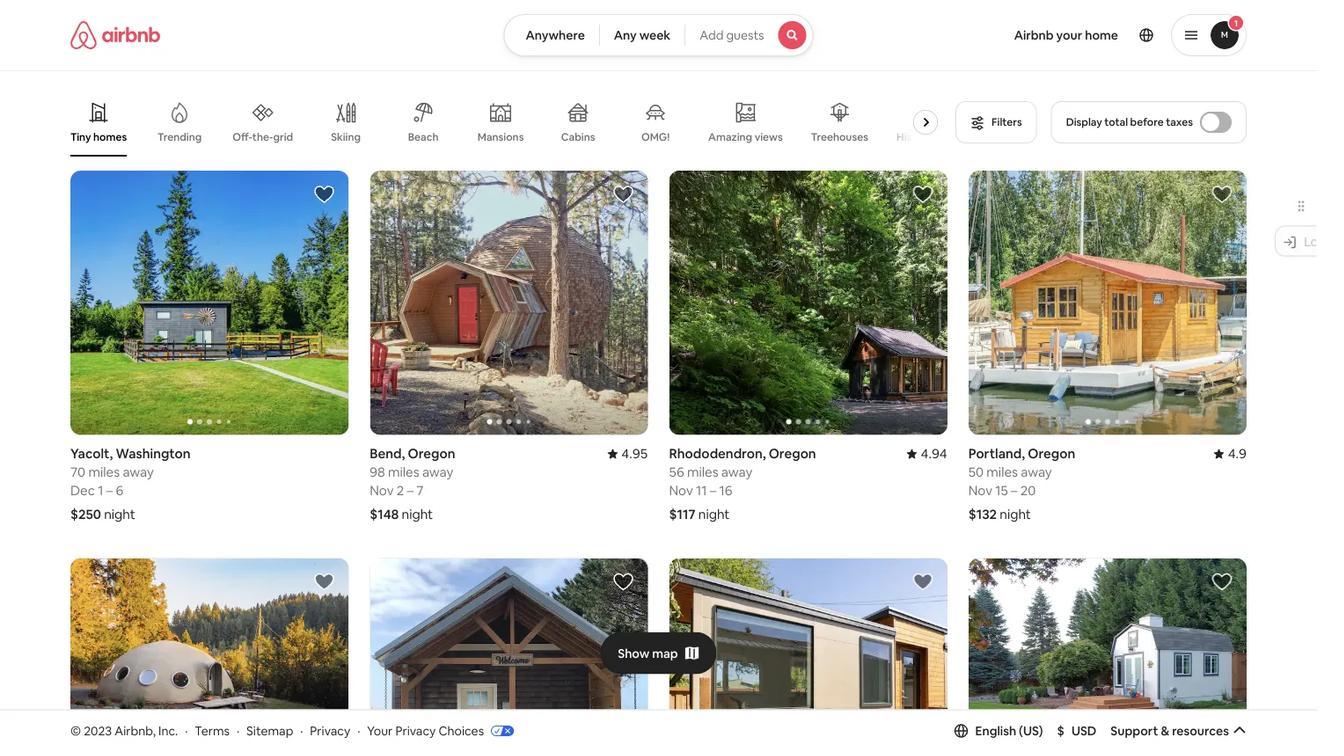 Task type: describe. For each thing, give the bounding box(es) containing it.
cabins
[[561, 130, 596, 144]]

resources
[[1173, 723, 1230, 739]]

terms link
[[195, 723, 230, 739]]

add to wishlist: yacolt, washington image
[[314, 184, 335, 205]]

16
[[720, 482, 733, 500]]

total
[[1105, 115, 1129, 129]]

1 inside yacolt, washington 70 miles away dec 1 – 6 $250 night
[[98, 482, 103, 500]]

profile element
[[835, 0, 1247, 70]]

15
[[996, 482, 1009, 500]]

&
[[1162, 723, 1170, 739]]

treehouses
[[811, 130, 869, 144]]

yacolt,
[[70, 445, 113, 463]]

grid
[[273, 130, 293, 144]]

20
[[1021, 482, 1037, 500]]

airbnb
[[1015, 27, 1054, 43]]

1 button
[[1172, 14, 1247, 56]]

(us)
[[1020, 723, 1044, 739]]

1 inside 1 dropdown button
[[1235, 17, 1239, 29]]

amazing views
[[709, 130, 783, 144]]

show map button
[[601, 633, 717, 675]]

support
[[1111, 723, 1159, 739]]

anywhere
[[526, 27, 585, 43]]

away for 20
[[1021, 464, 1053, 481]]

oregon for bend, oregon
[[408, 445, 456, 463]]

support & resources
[[1111, 723, 1230, 739]]

2 privacy from the left
[[396, 723, 436, 739]]

56
[[670, 464, 685, 481]]

$250
[[70, 506, 101, 523]]

11
[[696, 482, 707, 500]]

sitemap
[[247, 723, 293, 739]]

1 horizontal spatial add to wishlist: portland, oregon image
[[1212, 184, 1233, 205]]

add guests button
[[685, 14, 814, 56]]

nov for 56
[[670, 482, 694, 500]]

miles for 1
[[88, 464, 120, 481]]

rhododendron, oregon 56 miles away nov 11 – 16 $117 night
[[670, 445, 817, 523]]

map
[[653, 646, 679, 662]]

add to wishlist: rhododendron, oregon image
[[913, 184, 934, 205]]

2 · from the left
[[237, 723, 240, 739]]

miles for 15
[[987, 464, 1019, 481]]

– for 16
[[710, 482, 717, 500]]

add
[[700, 27, 724, 43]]

night for 6
[[104, 506, 135, 523]]

washington
[[116, 445, 191, 463]]

airbnb your home
[[1015, 27, 1119, 43]]

2023
[[84, 723, 112, 739]]

4.9 out of 5 average rating image
[[1215, 445, 1247, 463]]

– for 7
[[407, 482, 414, 500]]

night for 7
[[402, 506, 433, 523]]

privacy link
[[310, 723, 351, 739]]

$117
[[670, 506, 696, 523]]

1 · from the left
[[185, 723, 188, 739]]

add to wishlist: vancouver, washington image
[[1212, 572, 1233, 593]]

homes for historical homes
[[946, 130, 980, 144]]

70
[[70, 464, 86, 481]]

away for 16
[[722, 464, 753, 481]]

miles for 11
[[687, 464, 719, 481]]

english (us) button
[[955, 723, 1044, 739]]

6
[[116, 482, 124, 500]]

show map
[[618, 646, 679, 662]]

add to wishlist: chinook, washington image
[[613, 572, 634, 593]]

portland,
[[969, 445, 1026, 463]]

$ usd
[[1058, 723, 1097, 739]]

any week button
[[599, 14, 686, 56]]

2
[[397, 482, 404, 500]]

off-
[[233, 130, 253, 144]]

skiing
[[331, 130, 361, 144]]

$
[[1058, 723, 1065, 739]]

usd
[[1072, 723, 1097, 739]]

4.9
[[1229, 445, 1247, 463]]

filters
[[992, 115, 1023, 129]]

the-
[[252, 130, 273, 144]]

4.95
[[622, 445, 648, 463]]

support & resources button
[[1111, 723, 1247, 739]]

filters button
[[956, 101, 1038, 144]]

sitemap link
[[247, 723, 293, 739]]

trending
[[158, 130, 202, 144]]

add guests
[[700, 27, 765, 43]]

your
[[367, 723, 393, 739]]

off-the-grid
[[233, 130, 293, 144]]



Task type: locate. For each thing, give the bounding box(es) containing it.
show
[[618, 646, 650, 662]]

away up the 20
[[1021, 464, 1053, 481]]

home
[[1086, 27, 1119, 43]]

miles inside portland, oregon 50 miles away nov 15 – 20 $132 night
[[987, 464, 1019, 481]]

– inside yacolt, washington 70 miles away dec 1 – 6 $250 night
[[106, 482, 113, 500]]

98
[[370, 464, 385, 481]]

oregon inside portland, oregon 50 miles away nov 15 – 20 $132 night
[[1028, 445, 1076, 463]]

2 nov from the left
[[670, 482, 694, 500]]

away down washington
[[123, 464, 154, 481]]

3 – from the left
[[710, 482, 717, 500]]

english (us)
[[976, 723, 1044, 739]]

1 vertical spatial add to wishlist: portland, oregon image
[[913, 572, 934, 593]]

display total before taxes
[[1067, 115, 1194, 129]]

away up 7
[[423, 464, 454, 481]]

yacolt, washington 70 miles away dec 1 – 6 $250 night
[[70, 445, 191, 523]]

night inside bend, oregon 98 miles away nov 2 – 7 $148 night
[[402, 506, 433, 523]]

add to wishlist: bend, oregon image
[[613, 184, 634, 205]]

away for 7
[[423, 464, 454, 481]]

before
[[1131, 115, 1164, 129]]

miles down yacolt,
[[88, 464, 120, 481]]

homes right tiny
[[93, 130, 127, 144]]

0 horizontal spatial oregon
[[408, 445, 456, 463]]

display total before taxes button
[[1052, 101, 1247, 144]]

any week
[[614, 27, 671, 43]]

night down 6
[[104, 506, 135, 523]]

· left privacy link
[[300, 723, 303, 739]]

0 horizontal spatial privacy
[[310, 723, 351, 739]]

rhododendron,
[[670, 445, 766, 463]]

1 oregon from the left
[[408, 445, 456, 463]]

night inside rhododendron, oregon 56 miles away nov 11 – 16 $117 night
[[699, 506, 730, 523]]

1 horizontal spatial nov
[[670, 482, 694, 500]]

2 oregon from the left
[[769, 445, 817, 463]]

1 horizontal spatial privacy
[[396, 723, 436, 739]]

miles up 2 at left bottom
[[388, 464, 420, 481]]

historical homes
[[897, 130, 980, 144]]

· right terms link
[[237, 723, 240, 739]]

your privacy choices link
[[367, 723, 514, 740]]

4 night from the left
[[1000, 506, 1032, 523]]

4.94 out of 5 average rating image
[[907, 445, 948, 463]]

– for 20
[[1012, 482, 1018, 500]]

2 horizontal spatial oregon
[[1028, 445, 1076, 463]]

– inside rhododendron, oregon 56 miles away nov 11 – 16 $117 night
[[710, 482, 717, 500]]

airbnb your home link
[[1004, 17, 1130, 54]]

nov down the 50
[[969, 482, 993, 500]]

miles inside yacolt, washington 70 miles away dec 1 – 6 $250 night
[[88, 464, 120, 481]]

3 night from the left
[[699, 506, 730, 523]]

away inside rhododendron, oregon 56 miles away nov 11 – 16 $117 night
[[722, 464, 753, 481]]

oregon for portland, oregon
[[1028, 445, 1076, 463]]

3 away from the left
[[722, 464, 753, 481]]

$148
[[370, 506, 399, 523]]

bend,
[[370, 445, 405, 463]]

taxes
[[1167, 115, 1194, 129]]

portland, oregon 50 miles away nov 15 – 20 $132 night
[[969, 445, 1076, 523]]

miles up the 15
[[987, 464, 1019, 481]]

night down the 20
[[1000, 506, 1032, 523]]

1 horizontal spatial homes
[[946, 130, 980, 144]]

dec
[[70, 482, 95, 500]]

nov for 50
[[969, 482, 993, 500]]

views
[[755, 130, 783, 144]]

nov down 56
[[670, 482, 694, 500]]

anywhere button
[[504, 14, 600, 56]]

week
[[640, 27, 671, 43]]

2 miles from the left
[[388, 464, 420, 481]]

night inside portland, oregon 50 miles away nov 15 – 20 $132 night
[[1000, 506, 1032, 523]]

© 2023 airbnb, inc. ·
[[70, 723, 188, 739]]

your
[[1057, 27, 1083, 43]]

– for 6
[[106, 482, 113, 500]]

oregon for rhododendron, oregon
[[769, 445, 817, 463]]

7
[[417, 482, 424, 500]]

– inside portland, oregon 50 miles away nov 15 – 20 $132 night
[[1012, 482, 1018, 500]]

airbnb,
[[115, 723, 156, 739]]

mansions
[[478, 130, 524, 144]]

3 · from the left
[[300, 723, 303, 739]]

0 vertical spatial add to wishlist: portland, oregon image
[[1212, 184, 1233, 205]]

choices
[[439, 723, 484, 739]]

bend, oregon 98 miles away nov 2 – 7 $148 night
[[370, 445, 456, 523]]

away up 16
[[722, 464, 753, 481]]

– right 11
[[710, 482, 717, 500]]

night for 16
[[699, 506, 730, 523]]

oregon
[[408, 445, 456, 463], [769, 445, 817, 463], [1028, 445, 1076, 463]]

terms · sitemap · privacy ·
[[195, 723, 360, 739]]

any
[[614, 27, 637, 43]]

miles inside bend, oregon 98 miles away nov 2 – 7 $148 night
[[388, 464, 420, 481]]

beach
[[408, 130, 439, 144]]

4 away from the left
[[1021, 464, 1053, 481]]

nov inside portland, oregon 50 miles away nov 15 – 20 $132 night
[[969, 482, 993, 500]]

away inside portland, oregon 50 miles away nov 15 – 20 $132 night
[[1021, 464, 1053, 481]]

None search field
[[504, 14, 814, 56]]

–
[[106, 482, 113, 500], [407, 482, 414, 500], [710, 482, 717, 500], [1012, 482, 1018, 500]]

– left 6
[[106, 482, 113, 500]]

2 – from the left
[[407, 482, 414, 500]]

away inside yacolt, washington 70 miles away dec 1 – 6 $250 night
[[123, 464, 154, 481]]

– inside bend, oregon 98 miles away nov 2 – 7 $148 night
[[407, 482, 414, 500]]

3 miles from the left
[[687, 464, 719, 481]]

away
[[123, 464, 154, 481], [423, 464, 454, 481], [722, 464, 753, 481], [1021, 464, 1053, 481]]

3 nov from the left
[[969, 482, 993, 500]]

oregon up the 20
[[1028, 445, 1076, 463]]

privacy right your
[[396, 723, 436, 739]]

group
[[70, 88, 980, 157], [70, 171, 349, 435], [370, 171, 648, 435], [670, 171, 948, 435], [969, 171, 1247, 435], [70, 559, 349, 753], [370, 559, 648, 753], [670, 559, 948, 753], [969, 559, 1247, 753]]

terms
[[195, 723, 230, 739]]

display
[[1067, 115, 1103, 129]]

night inside yacolt, washington 70 miles away dec 1 – 6 $250 night
[[104, 506, 135, 523]]

0 horizontal spatial add to wishlist: portland, oregon image
[[913, 572, 934, 593]]

3 oregon from the left
[[1028, 445, 1076, 463]]

add to wishlist: portland, oregon image
[[1212, 184, 1233, 205], [913, 572, 934, 593]]

miles for 2
[[388, 464, 420, 481]]

0 vertical spatial 1
[[1235, 17, 1239, 29]]

4 miles from the left
[[987, 464, 1019, 481]]

– right the 15
[[1012, 482, 1018, 500]]

1 night from the left
[[104, 506, 135, 523]]

english
[[976, 723, 1017, 739]]

1 vertical spatial 1
[[98, 482, 103, 500]]

nov
[[370, 482, 394, 500], [670, 482, 694, 500], [969, 482, 993, 500]]

1 – from the left
[[106, 482, 113, 500]]

0 horizontal spatial 1
[[98, 482, 103, 500]]

4.95 out of 5 average rating image
[[608, 445, 648, 463]]

0 horizontal spatial homes
[[93, 130, 127, 144]]

miles
[[88, 464, 120, 481], [388, 464, 420, 481], [687, 464, 719, 481], [987, 464, 1019, 481]]

omg!
[[642, 130, 670, 144]]

add to wishlist: eugene, oregon image
[[314, 572, 335, 593]]

nov for 98
[[370, 482, 394, 500]]

4.94
[[921, 445, 948, 463]]

1 horizontal spatial 1
[[1235, 17, 1239, 29]]

night
[[104, 506, 135, 523], [402, 506, 433, 523], [699, 506, 730, 523], [1000, 506, 1032, 523]]

oregon up 7
[[408, 445, 456, 463]]

oregon inside bend, oregon 98 miles away nov 2 – 7 $148 night
[[408, 445, 456, 463]]

©
[[70, 723, 81, 739]]

4 – from the left
[[1012, 482, 1018, 500]]

privacy left your
[[310, 723, 351, 739]]

· right inc.
[[185, 723, 188, 739]]

tiny homes
[[70, 130, 127, 144]]

group containing off-the-grid
[[70, 88, 980, 157]]

1 horizontal spatial oregon
[[769, 445, 817, 463]]

50
[[969, 464, 984, 481]]

homes right historical in the top right of the page
[[946, 130, 980, 144]]

· left your
[[358, 723, 360, 739]]

1 miles from the left
[[88, 464, 120, 481]]

2 away from the left
[[423, 464, 454, 481]]

amazing
[[709, 130, 753, 144]]

away inside bend, oregon 98 miles away nov 2 – 7 $148 night
[[423, 464, 454, 481]]

privacy
[[310, 723, 351, 739], [396, 723, 436, 739]]

tiny
[[70, 130, 91, 144]]

oregon right 'rhododendron,'
[[769, 445, 817, 463]]

1 privacy from the left
[[310, 723, 351, 739]]

1
[[1235, 17, 1239, 29], [98, 482, 103, 500]]

1 away from the left
[[123, 464, 154, 481]]

oregon inside rhododendron, oregon 56 miles away nov 11 – 16 $117 night
[[769, 445, 817, 463]]

none search field containing anywhere
[[504, 14, 814, 56]]

guests
[[727, 27, 765, 43]]

$132
[[969, 506, 998, 523]]

homes for tiny homes
[[93, 130, 127, 144]]

night down 16
[[699, 506, 730, 523]]

nov left 2 at left bottom
[[370, 482, 394, 500]]

night down 7
[[402, 506, 433, 523]]

4 · from the left
[[358, 723, 360, 739]]

1 nov from the left
[[370, 482, 394, 500]]

inc.
[[158, 723, 178, 739]]

away for 6
[[123, 464, 154, 481]]

homes
[[946, 130, 980, 144], [93, 130, 127, 144]]

2 night from the left
[[402, 506, 433, 523]]

miles up 11
[[687, 464, 719, 481]]

your privacy choices
[[367, 723, 484, 739]]

nov inside rhododendron, oregon 56 miles away nov 11 – 16 $117 night
[[670, 482, 694, 500]]

miles inside rhododendron, oregon 56 miles away nov 11 – 16 $117 night
[[687, 464, 719, 481]]

nov inside bend, oregon 98 miles away nov 2 – 7 $148 night
[[370, 482, 394, 500]]

0 horizontal spatial nov
[[370, 482, 394, 500]]

2 horizontal spatial nov
[[969, 482, 993, 500]]

– left 7
[[407, 482, 414, 500]]

night for 20
[[1000, 506, 1032, 523]]

historical
[[897, 130, 944, 144]]



Task type: vqa. For each thing, say whether or not it's contained in the screenshot.
night inside PORTLAND, OREGON 50 MILES AWAY NOV 15 – 20 $132 NIGHT
yes



